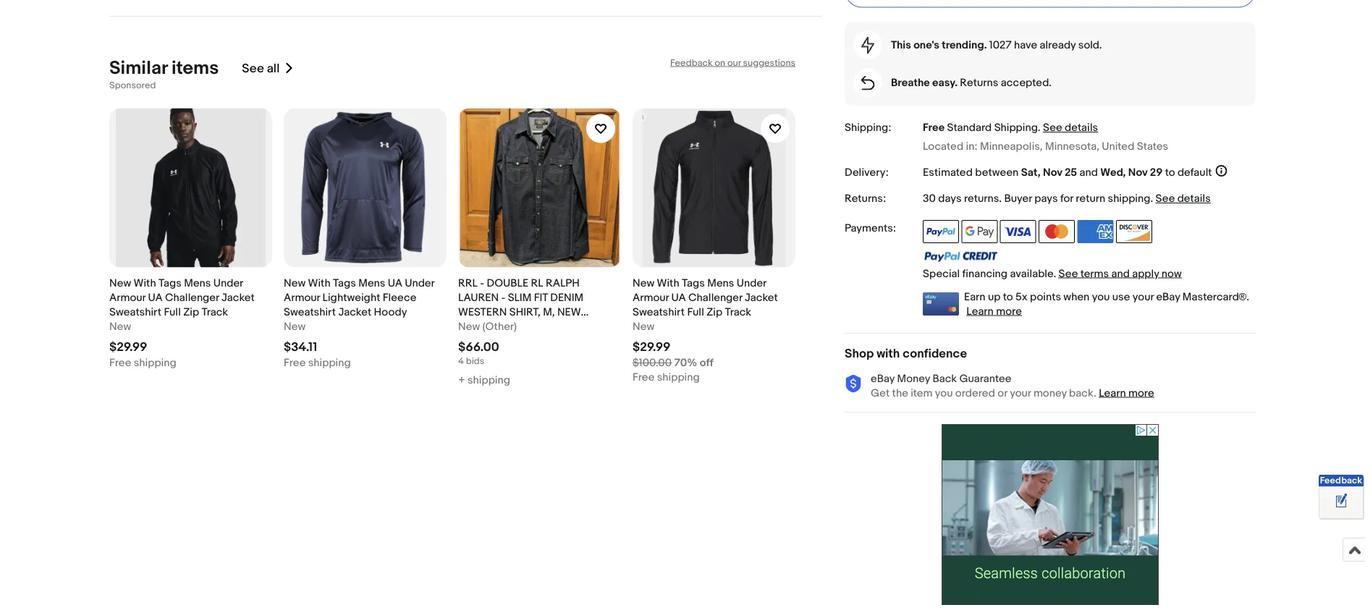 Task type: vqa. For each thing, say whether or not it's contained in the screenshot.
$54.82 associated with long
no



Task type: describe. For each thing, give the bounding box(es) containing it.
fleece
[[383, 292, 417, 305]]

bids
[[466, 356, 485, 367]]

now
[[1162, 267, 1182, 280]]

rrl - double rl ralph lauren - slim fit denim western shirt, m, new without tags
[[458, 277, 584, 334]]

earn up to 5x points when you use your ebay mastercard®.
[[964, 290, 1250, 303]]

mens for $34.11
[[359, 277, 386, 290]]

slim
[[508, 292, 532, 305]]

free shipping text field for $29.99
[[109, 356, 176, 370]]

and for terms
[[1112, 267, 1130, 280]]

1 horizontal spatial details
[[1178, 192, 1211, 205]]

$29.99 text field for previous price $100.00 70% off text box
[[633, 340, 671, 355]]

New text field
[[284, 320, 306, 334]]

learn for get the item you ordered or your money back.
[[1099, 387, 1126, 400]]

trending.
[[942, 39, 987, 52]]

default
[[1178, 166, 1212, 179]]

shirt,
[[510, 306, 541, 319]]

learn more link for earn up to 5x points when you use your ebay mastercard®.
[[967, 305, 1022, 318]]

+ shipping text field
[[458, 373, 510, 388]]

1 vertical spatial -
[[501, 292, 506, 305]]

financing
[[963, 267, 1008, 280]]

the
[[892, 387, 909, 400]]

zip for new with tags mens under armour ua challenger jacket sweatshirt full zip track new $29.99 $100.00 70% off free shipping
[[707, 306, 723, 319]]

pays
[[1035, 192, 1058, 205]]

free standard shipping . see details located in: minneapolis, minnesota, united states
[[923, 121, 1169, 153]]

mastercard®.
[[1183, 290, 1250, 303]]

minnesota,
[[1045, 140, 1100, 153]]

feedback for feedback
[[1320, 475, 1363, 487]]

back.
[[1070, 387, 1097, 400]]

jacket for new with tags mens under armour ua challenger jacket sweatshirt full zip track new $29.99 $100.00 70% off free shipping
[[745, 292, 778, 305]]

standard
[[947, 121, 992, 134]]

25
[[1065, 166, 1078, 179]]

armour for new with tags mens under armour ua challenger jacket sweatshirt full zip track new $29.99 free shipping
[[109, 292, 146, 305]]

learn more for get the item you ordered or your money back.
[[1099, 387, 1155, 400]]

with
[[877, 347, 900, 362]]

Sponsored text field
[[109, 80, 156, 91]]

get the item you ordered or your money back.
[[871, 387, 1097, 400]]

$29.99 for new with tags mens under armour ua challenger jacket sweatshirt full zip track new $29.99 $100.00 70% off free shipping
[[633, 340, 671, 355]]

our
[[728, 57, 741, 69]]

this one's trending. 1027 have already sold.
[[891, 39, 1102, 52]]

$66.00
[[458, 340, 499, 355]]

double
[[487, 277, 529, 290]]

delivery:
[[845, 166, 889, 179]]

western
[[458, 306, 507, 319]]

free shipping text field for $34.11
[[284, 356, 351, 370]]

money
[[897, 372, 930, 385]]

full for new with tags mens under armour ua challenger jacket sweatshirt full zip track new $29.99 free shipping
[[164, 306, 181, 319]]

return
[[1076, 192, 1106, 205]]

wed,
[[1101, 166, 1126, 179]]

have
[[1014, 39, 1038, 52]]

with for $34.11
[[308, 277, 331, 290]]

when
[[1064, 290, 1090, 303]]

$66.00 text field
[[458, 340, 499, 355]]

1 vertical spatial to
[[1003, 290, 1013, 303]]

more for get the item you ordered or your money back.
[[1129, 387, 1155, 400]]

rrl
[[458, 277, 478, 290]]

ua for new with tags mens under armour ua challenger jacket sweatshirt full zip track new $29.99 $100.00 70% off free shipping
[[672, 292, 686, 305]]

1 nov from the left
[[1043, 166, 1063, 179]]

lauren
[[458, 292, 499, 305]]

shipping:
[[845, 121, 892, 134]]

zip for new with tags mens under armour ua challenger jacket sweatshirt full zip track new $29.99 free shipping
[[183, 306, 199, 319]]

ebay money back guarantee
[[871, 372, 1012, 385]]

Free shipping text field
[[633, 370, 700, 385]]

$29.99 text field for $29.99's free shipping text box
[[109, 340, 147, 355]]

united
[[1102, 140, 1135, 153]]

denim
[[550, 292, 584, 305]]

1 horizontal spatial your
[[1133, 290, 1154, 303]]

free inside "free standard shipping . see details located in: minneapolis, minnesota, united states"
[[923, 121, 945, 134]]

discover image
[[1116, 220, 1153, 243]]

available.
[[1010, 267, 1057, 280]]

returns
[[960, 76, 999, 89]]

see up when
[[1059, 267, 1078, 280]]

money
[[1034, 387, 1067, 400]]

similar items
[[109, 57, 219, 80]]

70%
[[674, 357, 697, 370]]

back
[[933, 372, 957, 385]]

items
[[172, 57, 219, 80]]

new with tags mens ua under armour lightweight fleece sweatshirt jacket hoody new $34.11 free shipping
[[284, 277, 435, 370]]

learn more link for get the item you ordered or your money back.
[[1099, 387, 1155, 400]]

5x
[[1016, 290, 1028, 303]]

30
[[923, 192, 936, 205]]

accepted.
[[1001, 76, 1052, 89]]

between
[[976, 166, 1019, 179]]

jacket for new with tags mens under armour ua challenger jacket sweatshirt full zip track new $29.99 free shipping
[[222, 292, 255, 305]]

see left all
[[242, 61, 264, 76]]

sweatshirt inside new with tags mens under armour ua challenger jacket sweatshirt full zip track new $29.99 $100.00 70% off free shipping
[[633, 306, 685, 319]]

with details__icon image for this
[[862, 37, 875, 54]]

lightweight
[[323, 292, 380, 305]]

see terms and apply now link
[[1059, 267, 1182, 280]]

0 horizontal spatial see details link
[[1043, 121, 1099, 134]]

confidence
[[903, 347, 967, 362]]

armour inside new with tags mens ua under armour lightweight fleece sweatshirt jacket hoody new $34.11 free shipping
[[284, 292, 320, 305]]

free inside new with tags mens under armour ua challenger jacket sweatshirt full zip track new $29.99 free shipping
[[109, 357, 131, 370]]

and for 25
[[1080, 166, 1098, 179]]

estimated
[[923, 166, 973, 179]]

feedback on our suggestions
[[670, 57, 796, 69]]

google pay image
[[962, 220, 998, 243]]

mens for $29.99
[[184, 277, 211, 290]]

details inside "free standard shipping . see details located in: minneapolis, minnesota, united states"
[[1065, 121, 1099, 134]]

sold.
[[1079, 39, 1102, 52]]

0 vertical spatial -
[[480, 277, 484, 290]]

minneapolis,
[[980, 140, 1043, 153]]

tags
[[509, 320, 536, 334]]

sweatshirt for $29.99
[[109, 306, 161, 319]]

days
[[939, 192, 962, 205]]

new text field for $29.99 "text box" related to $29.99's free shipping text box
[[109, 320, 131, 334]]

challenger for new with tags mens under armour ua challenger jacket sweatshirt full zip track new $29.99 free shipping
[[165, 292, 219, 305]]

shipping
[[995, 121, 1038, 134]]

feedback on our suggestions link
[[670, 57, 796, 69]]

$100.00
[[633, 357, 672, 370]]



Task type: locate. For each thing, give the bounding box(es) containing it.
1 horizontal spatial with
[[308, 277, 331, 290]]

4
[[458, 356, 464, 367]]

under for new with tags mens under armour ua challenger jacket sweatshirt full zip track new $29.99 $100.00 70% off free shipping
[[737, 277, 767, 290]]

1 horizontal spatial zip
[[707, 306, 723, 319]]

special
[[923, 267, 960, 280]]

1 armour from the left
[[109, 292, 146, 305]]

3 mens from the left
[[708, 277, 735, 290]]

. down 29 on the right of the page
[[1151, 192, 1154, 205]]

1 horizontal spatial mens
[[359, 277, 386, 290]]

0 vertical spatial ebay
[[1157, 290, 1181, 303]]

0 horizontal spatial ebay
[[871, 372, 895, 385]]

with inside new with tags mens ua under armour lightweight fleece sweatshirt jacket hoody new $34.11 free shipping
[[308, 277, 331, 290]]

off
[[700, 357, 714, 370]]

sweatshirt inside new with tags mens under armour ua challenger jacket sweatshirt full zip track new $29.99 free shipping
[[109, 306, 161, 319]]

more right the back.
[[1129, 387, 1155, 400]]

1 vertical spatial see details link
[[1156, 192, 1211, 205]]

0 horizontal spatial feedback
[[670, 57, 713, 69]]

1 horizontal spatial and
[[1112, 267, 1130, 280]]

mens
[[184, 277, 211, 290], [359, 277, 386, 290], [708, 277, 735, 290]]

tags for $34.11
[[333, 277, 356, 290]]

ua inside new with tags mens ua under armour lightweight fleece sweatshirt jacket hoody new $34.11 free shipping
[[388, 277, 402, 290]]

2 full from the left
[[687, 306, 704, 319]]

easy.
[[933, 76, 958, 89]]

shipping inside new with tags mens ua under armour lightweight fleece sweatshirt jacket hoody new $34.11 free shipping
[[308, 357, 351, 370]]

breathe easy. returns accepted.
[[891, 76, 1052, 89]]

new
[[109, 277, 131, 290], [284, 277, 306, 290], [633, 277, 655, 290], [109, 320, 131, 334], [284, 320, 306, 334], [458, 320, 480, 334], [633, 320, 655, 334]]

or
[[998, 387, 1008, 400]]

paypal image
[[923, 220, 959, 243]]

0 horizontal spatial new text field
[[109, 320, 131, 334]]

2 horizontal spatial .
[[1151, 192, 1154, 205]]

jacket inside new with tags mens under armour ua challenger jacket sweatshirt full zip track new $29.99 free shipping
[[222, 292, 255, 305]]

1 horizontal spatial more
[[1129, 387, 1155, 400]]

2 under from the left
[[405, 277, 435, 290]]

2 armour from the left
[[284, 292, 320, 305]]

0 horizontal spatial nov
[[1043, 166, 1063, 179]]

track inside new with tags mens under armour ua challenger jacket sweatshirt full zip track new $29.99 $100.00 70% off free shipping
[[725, 306, 752, 319]]

1 with from the left
[[134, 277, 156, 290]]

ebay mastercard image
[[923, 293, 959, 316]]

. inside "free standard shipping . see details located in: minneapolis, minnesota, united states"
[[1038, 121, 1041, 134]]

1 horizontal spatial feedback
[[1320, 475, 1363, 487]]

0 horizontal spatial sweatshirt
[[109, 306, 161, 319]]

details up minnesota,
[[1065, 121, 1099, 134]]

ebay down now
[[1157, 290, 1181, 303]]

tags inside new with tags mens under armour ua challenger jacket sweatshirt full zip track new $29.99 free shipping
[[159, 277, 182, 290]]

to left 5x
[[1003, 290, 1013, 303]]

2 horizontal spatial tags
[[682, 277, 705, 290]]

shipping inside the new (other) $66.00 4 bids + shipping
[[468, 374, 510, 387]]

0 horizontal spatial $29.99 text field
[[109, 340, 147, 355]]

see all link
[[242, 57, 294, 80]]

learn
[[967, 305, 994, 318], [1099, 387, 1126, 400]]

2 horizontal spatial under
[[737, 277, 767, 290]]

1 horizontal spatial you
[[1092, 290, 1110, 303]]

and right the 25
[[1080, 166, 1098, 179]]

returns
[[964, 192, 999, 205]]

(other)
[[483, 320, 517, 334]]

1 horizontal spatial new text field
[[633, 320, 655, 334]]

- right rrl
[[480, 277, 484, 290]]

with details__icon image left breathe
[[861, 76, 875, 90]]

paypal credit image
[[923, 251, 998, 263]]

0 horizontal spatial your
[[1010, 387, 1031, 400]]

$34.11
[[284, 340, 317, 355]]

2 horizontal spatial with
[[657, 277, 680, 290]]

under inside new with tags mens under armour ua challenger jacket sweatshirt full zip track new $29.99 $100.00 70% off free shipping
[[737, 277, 767, 290]]

2 horizontal spatial mens
[[708, 277, 735, 290]]

new
[[557, 306, 581, 319]]

+
[[458, 374, 465, 387]]

fit
[[534, 292, 548, 305]]

american express image
[[1078, 220, 1114, 243]]

0 vertical spatial learn more
[[967, 305, 1022, 318]]

1 tags from the left
[[159, 277, 182, 290]]

2 mens from the left
[[359, 277, 386, 290]]

. left buyer
[[999, 192, 1002, 205]]

See all text field
[[242, 61, 280, 76]]

returns:
[[845, 192, 886, 205]]

new text field for $29.99 "text box" for previous price $100.00 70% off text box
[[633, 320, 655, 334]]

hoody
[[374, 306, 407, 319]]

learn more down up
[[967, 305, 1022, 318]]

1 horizontal spatial see details link
[[1156, 192, 1211, 205]]

0 horizontal spatial under
[[213, 277, 243, 290]]

1 horizontal spatial .
[[1038, 121, 1041, 134]]

jacket inside new with tags mens under armour ua challenger jacket sweatshirt full zip track new $29.99 $100.00 70% off free shipping
[[745, 292, 778, 305]]

0 vertical spatial with details__icon image
[[862, 37, 875, 54]]

see details link down default
[[1156, 192, 1211, 205]]

1 horizontal spatial free shipping text field
[[284, 356, 351, 370]]

estimated between sat, nov 25 and wed, nov 29 to default
[[923, 166, 1212, 179]]

learn down earn
[[967, 305, 994, 318]]

0 horizontal spatial tags
[[159, 277, 182, 290]]

0 horizontal spatial track
[[202, 306, 228, 319]]

item
[[911, 387, 933, 400]]

2 $29.99 from the left
[[633, 340, 671, 355]]

2 tags from the left
[[333, 277, 356, 290]]

0 horizontal spatial learn
[[967, 305, 994, 318]]

2 challenger from the left
[[689, 292, 743, 305]]

2 horizontal spatial sweatshirt
[[633, 306, 685, 319]]

0 horizontal spatial challenger
[[165, 292, 219, 305]]

challenger
[[165, 292, 219, 305], [689, 292, 743, 305]]

details down default
[[1178, 192, 1211, 205]]

nov left the 25
[[1043, 166, 1063, 179]]

1 horizontal spatial ua
[[388, 277, 402, 290]]

learn more for earn up to 5x points when you use your ebay mastercard®.
[[967, 305, 1022, 318]]

0 horizontal spatial mens
[[184, 277, 211, 290]]

track inside new with tags mens under armour ua challenger jacket sweatshirt full zip track new $29.99 free shipping
[[202, 306, 228, 319]]

0 vertical spatial and
[[1080, 166, 1098, 179]]

1 vertical spatial you
[[935, 387, 953, 400]]

new (other) $66.00 4 bids + shipping
[[458, 320, 517, 387]]

tags for $29.99
[[159, 277, 182, 290]]

in:
[[966, 140, 978, 153]]

2 sweatshirt from the left
[[284, 306, 336, 319]]

1 horizontal spatial -
[[501, 292, 506, 305]]

for
[[1061, 192, 1074, 205]]

learn for earn up to 5x points when you use your ebay mastercard®.
[[967, 305, 994, 318]]

points
[[1030, 290, 1061, 303]]

you left use
[[1092, 290, 1110, 303]]

$29.99 text field
[[109, 340, 147, 355], [633, 340, 671, 355]]

see inside "free standard shipping . see details located in: minneapolis, minnesota, united states"
[[1043, 121, 1063, 134]]

with details__icon image for breathe
[[861, 76, 875, 90]]

2 new text field from the left
[[633, 320, 655, 334]]

track
[[202, 306, 228, 319], [725, 306, 752, 319]]

1 horizontal spatial learn more
[[1099, 387, 1155, 400]]

2 with from the left
[[308, 277, 331, 290]]

0 vertical spatial feedback
[[670, 57, 713, 69]]

more for earn up to 5x points when you use your ebay mastercard®.
[[996, 305, 1022, 318]]

2 vertical spatial with details__icon image
[[845, 375, 862, 393]]

on
[[715, 57, 726, 69]]

learn more link right the back.
[[1099, 387, 1155, 400]]

you
[[1092, 290, 1110, 303], [935, 387, 953, 400]]

$34.11 text field
[[284, 340, 317, 355]]

free inside new with tags mens under armour ua challenger jacket sweatshirt full zip track new $29.99 $100.00 70% off free shipping
[[633, 371, 655, 384]]

2 free shipping text field from the left
[[284, 356, 351, 370]]

0 horizontal spatial jacket
[[222, 292, 255, 305]]

get
[[871, 387, 890, 400]]

rl
[[531, 277, 543, 290]]

to right 29 on the right of the page
[[1165, 166, 1176, 179]]

0 horizontal spatial armour
[[109, 292, 146, 305]]

1 horizontal spatial to
[[1165, 166, 1176, 179]]

new with tags mens under armour ua challenger jacket sweatshirt full zip track new $29.99 free shipping
[[109, 277, 255, 370]]

mens inside new with tags mens under armour ua challenger jacket sweatshirt full zip track new $29.99 $100.00 70% off free shipping
[[708, 277, 735, 290]]

see details link up minnesota,
[[1043, 121, 1099, 134]]

nov left 29 on the right of the page
[[1129, 166, 1148, 179]]

1 full from the left
[[164, 306, 181, 319]]

0 vertical spatial more
[[996, 305, 1022, 318]]

zip inside new with tags mens under armour ua challenger jacket sweatshirt full zip track new $29.99 free shipping
[[183, 306, 199, 319]]

. for returns
[[999, 192, 1002, 205]]

$29.99
[[109, 340, 147, 355], [633, 340, 671, 355]]

shipping inside new with tags mens under armour ua challenger jacket sweatshirt full zip track new $29.99 free shipping
[[134, 357, 176, 370]]

feedback
[[670, 57, 713, 69], [1320, 475, 1363, 487]]

2 nov from the left
[[1129, 166, 1148, 179]]

New text field
[[109, 320, 131, 334], [633, 320, 655, 334]]

new inside the new (other) $66.00 4 bids + shipping
[[458, 320, 480, 334]]

nov
[[1043, 166, 1063, 179], [1129, 166, 1148, 179]]

0 vertical spatial learn
[[967, 305, 994, 318]]

feedback for feedback on our suggestions
[[670, 57, 713, 69]]

shipping inside new with tags mens under armour ua challenger jacket sweatshirt full zip track new $29.99 $100.00 70% off free shipping
[[657, 371, 700, 384]]

1 horizontal spatial $29.99
[[633, 340, 671, 355]]

0 horizontal spatial to
[[1003, 290, 1013, 303]]

1 horizontal spatial full
[[687, 306, 704, 319]]

challenger inside new with tags mens under armour ua challenger jacket sweatshirt full zip track new $29.99 $100.00 70% off free shipping
[[689, 292, 743, 305]]

track for new with tags mens under armour ua challenger jacket sweatshirt full zip track new $29.99 free shipping
[[202, 306, 228, 319]]

tags
[[159, 277, 182, 290], [333, 277, 356, 290], [682, 277, 705, 290]]

jacket
[[222, 292, 255, 305], [745, 292, 778, 305], [338, 306, 372, 319]]

1 vertical spatial details
[[1178, 192, 1211, 205]]

shipping
[[1108, 192, 1151, 205], [134, 357, 176, 370], [308, 357, 351, 370], [657, 371, 700, 384], [468, 374, 510, 387]]

with details__icon image left this
[[862, 37, 875, 54]]

learn right the back.
[[1099, 387, 1126, 400]]

one's
[[914, 39, 940, 52]]

$29.99 inside new with tags mens under armour ua challenger jacket sweatshirt full zip track new $29.99 $100.00 70% off free shipping
[[633, 340, 671, 355]]

apply
[[1133, 267, 1160, 280]]

. for shipping
[[1038, 121, 1041, 134]]

1 horizontal spatial learn
[[1099, 387, 1126, 400]]

this
[[891, 39, 911, 52]]

and up use
[[1112, 267, 1130, 280]]

tags inside new with tags mens under armour ua challenger jacket sweatshirt full zip track new $29.99 $100.00 70% off free shipping
[[682, 277, 705, 290]]

3 under from the left
[[737, 277, 767, 290]]

guarantee
[[960, 372, 1012, 385]]

29
[[1150, 166, 1163, 179]]

you down back
[[935, 387, 953, 400]]

-
[[480, 277, 484, 290], [501, 292, 506, 305]]

1 vertical spatial and
[[1112, 267, 1130, 280]]

armour for new with tags mens under armour ua challenger jacket sweatshirt full zip track new $29.99 $100.00 70% off free shipping
[[633, 292, 669, 305]]

3 armour from the left
[[633, 292, 669, 305]]

free
[[923, 121, 945, 134], [109, 357, 131, 370], [284, 357, 306, 370], [633, 371, 655, 384]]

2 horizontal spatial ua
[[672, 292, 686, 305]]

0 horizontal spatial -
[[480, 277, 484, 290]]

to
[[1165, 166, 1176, 179], [1003, 290, 1013, 303]]

1027
[[990, 39, 1012, 52]]

1 zip from the left
[[183, 306, 199, 319]]

with details__icon image left the get
[[845, 375, 862, 393]]

1 vertical spatial feedback
[[1320, 475, 1363, 487]]

1 sweatshirt from the left
[[109, 306, 161, 319]]

shop with confidence
[[845, 347, 967, 362]]

ralph
[[546, 277, 580, 290]]

tags inside new with tags mens ua under armour lightweight fleece sweatshirt jacket hoody new $34.11 free shipping
[[333, 277, 356, 290]]

learn more link down up
[[967, 305, 1022, 318]]

located
[[923, 140, 964, 153]]

0 horizontal spatial full
[[164, 306, 181, 319]]

3 with from the left
[[657, 277, 680, 290]]

see down 29 on the right of the page
[[1156, 192, 1175, 205]]

2 zip from the left
[[707, 306, 723, 319]]

1 challenger from the left
[[165, 292, 219, 305]]

0 horizontal spatial ua
[[148, 292, 163, 305]]

states
[[1137, 140, 1169, 153]]

up
[[988, 290, 1001, 303]]

0 horizontal spatial $29.99
[[109, 340, 147, 355]]

1 under from the left
[[213, 277, 243, 290]]

1 horizontal spatial track
[[725, 306, 752, 319]]

jacket inside new with tags mens ua under armour lightweight fleece sweatshirt jacket hoody new $34.11 free shipping
[[338, 306, 372, 319]]

2 $29.99 text field from the left
[[633, 340, 671, 355]]

1 vertical spatial more
[[1129, 387, 1155, 400]]

30 days returns . buyer pays for return shipping . see details
[[923, 192, 1211, 205]]

1 vertical spatial ebay
[[871, 372, 895, 385]]

1 horizontal spatial tags
[[333, 277, 356, 290]]

previous price $100.00 70% off text field
[[633, 356, 714, 370]]

1 horizontal spatial challenger
[[689, 292, 743, 305]]

ebay
[[1157, 290, 1181, 303], [871, 372, 895, 385]]

track for new with tags mens under armour ua challenger jacket sweatshirt full zip track new $29.99 $100.00 70% off free shipping
[[725, 306, 752, 319]]

1 horizontal spatial under
[[405, 277, 435, 290]]

0 horizontal spatial and
[[1080, 166, 1098, 179]]

0 horizontal spatial learn more link
[[967, 305, 1022, 318]]

mens inside new with tags mens ua under armour lightweight fleece sweatshirt jacket hoody new $34.11 free shipping
[[359, 277, 386, 290]]

with details__icon image
[[862, 37, 875, 54], [861, 76, 875, 90], [845, 375, 862, 393]]

0 vertical spatial to
[[1165, 166, 1176, 179]]

with inside new with tags mens under armour ua challenger jacket sweatshirt full zip track new $29.99 $100.00 70% off free shipping
[[657, 277, 680, 290]]

sweatshirt inside new with tags mens ua under armour lightweight fleece sweatshirt jacket hoody new $34.11 free shipping
[[284, 306, 336, 319]]

more
[[996, 305, 1022, 318], [1129, 387, 1155, 400]]

1 new text field from the left
[[109, 320, 131, 334]]

. up minneapolis,
[[1038, 121, 1041, 134]]

under inside new with tags mens under armour ua challenger jacket sweatshirt full zip track new $29.99 free shipping
[[213, 277, 243, 290]]

see all
[[242, 61, 280, 76]]

1 horizontal spatial armour
[[284, 292, 320, 305]]

under for new with tags mens under armour ua challenger jacket sweatshirt full zip track new $29.99 free shipping
[[213, 277, 243, 290]]

1 vertical spatial with details__icon image
[[861, 76, 875, 90]]

New (Other) text field
[[458, 320, 517, 334]]

1 horizontal spatial sweatshirt
[[284, 306, 336, 319]]

1 mens from the left
[[184, 277, 211, 290]]

with for $29.99
[[134, 277, 156, 290]]

armour inside new with tags mens under armour ua challenger jacket sweatshirt full zip track new $29.99 free shipping
[[109, 292, 146, 305]]

1 vertical spatial learn more link
[[1099, 387, 1155, 400]]

0 horizontal spatial .
[[999, 192, 1002, 205]]

1 free shipping text field from the left
[[109, 356, 176, 370]]

0 horizontal spatial with
[[134, 277, 156, 290]]

0 horizontal spatial more
[[996, 305, 1022, 318]]

sat,
[[1021, 166, 1041, 179]]

all
[[267, 61, 280, 76]]

0 vertical spatial you
[[1092, 290, 1110, 303]]

1 vertical spatial learn more
[[1099, 387, 1155, 400]]

0 horizontal spatial details
[[1065, 121, 1099, 134]]

breathe
[[891, 76, 930, 89]]

suggestions
[[743, 57, 796, 69]]

under
[[213, 277, 243, 290], [405, 277, 435, 290], [737, 277, 767, 290]]

use
[[1113, 290, 1131, 303]]

2 horizontal spatial jacket
[[745, 292, 778, 305]]

already
[[1040, 39, 1076, 52]]

under inside new with tags mens ua under armour lightweight fleece sweatshirt jacket hoody new $34.11 free shipping
[[405, 277, 435, 290]]

1 track from the left
[[202, 306, 228, 319]]

1 $29.99 from the left
[[109, 340, 147, 355]]

1 horizontal spatial nov
[[1129, 166, 1148, 179]]

full inside new with tags mens under armour ua challenger jacket sweatshirt full zip track new $29.99 $100.00 70% off free shipping
[[687, 306, 704, 319]]

1 horizontal spatial ebay
[[1157, 290, 1181, 303]]

1 $29.99 text field from the left
[[109, 340, 147, 355]]

your right use
[[1133, 290, 1154, 303]]

- down double
[[501, 292, 506, 305]]

armour inside new with tags mens under armour ua challenger jacket sweatshirt full zip track new $29.99 $100.00 70% off free shipping
[[633, 292, 669, 305]]

2 horizontal spatial armour
[[633, 292, 669, 305]]

your
[[1133, 290, 1154, 303], [1010, 387, 1031, 400]]

sweatshirt for $34.11
[[284, 306, 336, 319]]

0 horizontal spatial zip
[[183, 306, 199, 319]]

learn more right the back.
[[1099, 387, 1155, 400]]

ua for new with tags mens under armour ua challenger jacket sweatshirt full zip track new $29.99 free shipping
[[148, 292, 163, 305]]

with inside new with tags mens under armour ua challenger jacket sweatshirt full zip track new $29.99 free shipping
[[134, 277, 156, 290]]

0 horizontal spatial learn more
[[967, 305, 1022, 318]]

$29.99 inside new with tags mens under armour ua challenger jacket sweatshirt full zip track new $29.99 free shipping
[[109, 340, 147, 355]]

earn
[[964, 290, 986, 303]]

see up minnesota,
[[1043, 121, 1063, 134]]

full for new with tags mens under armour ua challenger jacket sweatshirt full zip track new $29.99 $100.00 70% off free shipping
[[687, 306, 704, 319]]

Free shipping text field
[[109, 356, 176, 370], [284, 356, 351, 370]]

4 bids text field
[[458, 356, 485, 367]]

challenger for new with tags mens under armour ua challenger jacket sweatshirt full zip track new $29.99 $100.00 70% off free shipping
[[689, 292, 743, 305]]

0 horizontal spatial free shipping text field
[[109, 356, 176, 370]]

visa image
[[1000, 220, 1037, 243]]

full inside new with tags mens under armour ua challenger jacket sweatshirt full zip track new $29.99 free shipping
[[164, 306, 181, 319]]

see details link
[[1043, 121, 1099, 134], [1156, 192, 1211, 205]]

your right or at the right
[[1010, 387, 1031, 400]]

1 horizontal spatial jacket
[[338, 306, 372, 319]]

without
[[458, 320, 506, 334]]

0 horizontal spatial you
[[935, 387, 953, 400]]

1 horizontal spatial learn more link
[[1099, 387, 1155, 400]]

new with tags mens under armour ua challenger jacket sweatshirt full zip track new $29.99 $100.00 70% off free shipping
[[633, 277, 778, 384]]

3 sweatshirt from the left
[[633, 306, 685, 319]]

$29.99 for new with tags mens under armour ua challenger jacket sweatshirt full zip track new $29.99 free shipping
[[109, 340, 147, 355]]

see
[[242, 61, 264, 76], [1043, 121, 1063, 134], [1156, 192, 1175, 205], [1059, 267, 1078, 280]]

1 vertical spatial your
[[1010, 387, 1031, 400]]

sponsored
[[109, 80, 156, 91]]

1 vertical spatial learn
[[1099, 387, 1126, 400]]

0 vertical spatial your
[[1133, 290, 1154, 303]]

0 vertical spatial details
[[1065, 121, 1099, 134]]

m,
[[543, 306, 555, 319]]

2 track from the left
[[725, 306, 752, 319]]

challenger inside new with tags mens under armour ua challenger jacket sweatshirt full zip track new $29.99 free shipping
[[165, 292, 219, 305]]

zip inside new with tags mens under armour ua challenger jacket sweatshirt full zip track new $29.99 $100.00 70% off free shipping
[[707, 306, 723, 319]]

1 horizontal spatial $29.99 text field
[[633, 340, 671, 355]]

3 tags from the left
[[682, 277, 705, 290]]

master card image
[[1039, 220, 1075, 243]]

mens inside new with tags mens under armour ua challenger jacket sweatshirt full zip track new $29.99 free shipping
[[184, 277, 211, 290]]

0 vertical spatial see details link
[[1043, 121, 1099, 134]]

more down 5x
[[996, 305, 1022, 318]]

advertisement region
[[942, 424, 1159, 605]]

free inside new with tags mens ua under armour lightweight fleece sweatshirt jacket hoody new $34.11 free shipping
[[284, 357, 306, 370]]

ua inside new with tags mens under armour ua challenger jacket sweatshirt full zip track new $29.99 free shipping
[[148, 292, 163, 305]]

ebay up the get
[[871, 372, 895, 385]]

ua inside new with tags mens under armour ua challenger jacket sweatshirt full zip track new $29.99 $100.00 70% off free shipping
[[672, 292, 686, 305]]

0 vertical spatial learn more link
[[967, 305, 1022, 318]]

terms
[[1081, 267, 1109, 280]]



